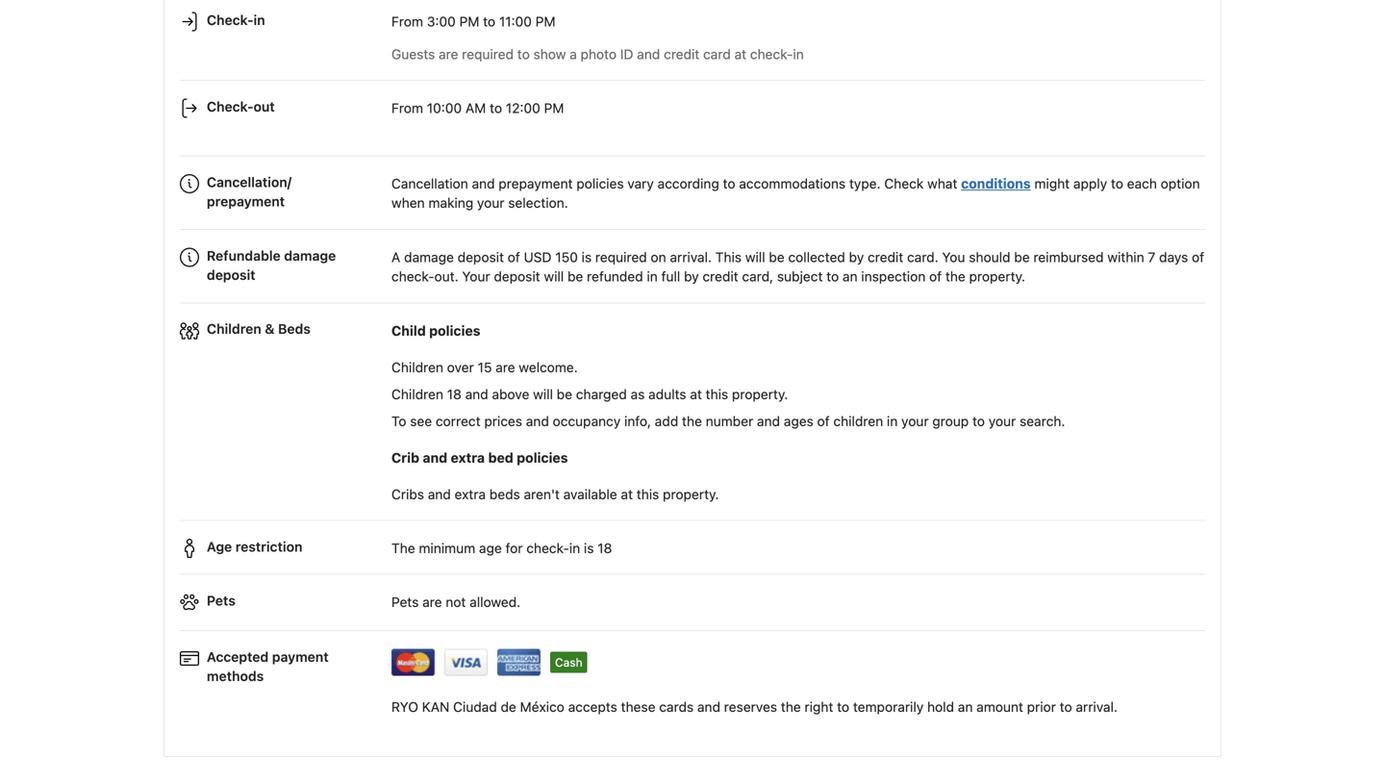Task type: locate. For each thing, give the bounding box(es) containing it.
1 horizontal spatial the
[[781, 699, 801, 715]]

0 horizontal spatial this
[[637, 486, 659, 502]]

0 vertical spatial 18
[[447, 386, 462, 402]]

to right prior
[[1060, 699, 1073, 715]]

2 check- from the top
[[207, 99, 254, 114]]

right
[[805, 699, 834, 715]]

minimum
[[419, 540, 476, 556]]

accepted
[[207, 649, 269, 665]]

group
[[933, 413, 969, 429]]

children
[[834, 413, 884, 429]]

cash
[[555, 656, 583, 669]]

in down available
[[570, 540, 580, 556]]

0 vertical spatial is
[[582, 249, 592, 265]]

2 horizontal spatial property.
[[970, 269, 1026, 284]]

0 vertical spatial check-
[[207, 12, 254, 28]]

mastercard image
[[392, 649, 436, 676]]

by right collected
[[849, 249, 864, 265]]

property. down should
[[970, 269, 1026, 284]]

0 horizontal spatial your
[[477, 195, 505, 211]]

check-
[[750, 46, 793, 62], [392, 269, 435, 284], [527, 540, 570, 556]]

0 horizontal spatial check-
[[392, 269, 435, 284]]

days
[[1160, 249, 1189, 265]]

0 vertical spatial arrival.
[[670, 249, 712, 265]]

an
[[843, 269, 858, 284], [958, 699, 973, 715]]

prepayment inside cancellation/ prepayment
[[207, 193, 285, 209]]

in inside a damage deposit of usd 150 is required on arrival. this will be collected by credit card. you should be reimbursed within 7 days of check-out. your deposit will be refunded in full by credit card, subject to an inspection of the property.
[[647, 269, 658, 284]]

1 vertical spatial arrival.
[[1076, 699, 1118, 715]]

2 vertical spatial the
[[781, 699, 801, 715]]

1 vertical spatial extra
[[455, 486, 486, 502]]

adults
[[649, 386, 687, 402]]

your left search.
[[989, 413, 1017, 429]]

extra
[[451, 450, 485, 466], [455, 486, 486, 502]]

property. inside a damage deposit of usd 150 is required on arrival. this will be collected by credit card. you should be reimbursed within 7 days of check-out. your deposit will be refunded in full by credit card, subject to an inspection of the property.
[[970, 269, 1026, 284]]

deposit down refundable
[[207, 267, 256, 283]]

are left not
[[423, 594, 442, 610]]

prices
[[484, 413, 523, 429]]

2 from from the top
[[392, 100, 423, 116]]

check
[[885, 176, 924, 191]]

to down collected
[[827, 269, 839, 284]]

1 horizontal spatial an
[[958, 699, 973, 715]]

1 vertical spatial from
[[392, 100, 423, 116]]

above
[[492, 386, 530, 402]]

making
[[429, 195, 474, 211]]

1 vertical spatial is
[[584, 540, 594, 556]]

is
[[582, 249, 592, 265], [584, 540, 594, 556]]

and down children over 15 are welcome.
[[465, 386, 489, 402]]

11:00 pm
[[499, 13, 556, 29]]

child
[[392, 323, 426, 339]]

0 horizontal spatial arrival.
[[670, 249, 712, 265]]

0 vertical spatial are
[[439, 46, 459, 62]]

extra left beds
[[455, 486, 486, 502]]

arrival. up full
[[670, 249, 712, 265]]

allowed.
[[470, 594, 521, 610]]

check- down a
[[392, 269, 435, 284]]

extra for bed
[[451, 450, 485, 466]]

1 vertical spatial required
[[596, 249, 647, 265]]

3:00 pm
[[427, 13, 480, 29]]

at right available
[[621, 486, 633, 502]]

1 vertical spatial will
[[544, 269, 564, 284]]

of
[[508, 249, 520, 265], [1192, 249, 1205, 265], [930, 269, 942, 284], [818, 413, 830, 429]]

at right card
[[735, 46, 747, 62]]

0 horizontal spatial damage
[[284, 248, 336, 264]]

18 up correct
[[447, 386, 462, 402]]

this right available
[[637, 486, 659, 502]]

arrival. right prior
[[1076, 699, 1118, 715]]

deposit for a
[[458, 249, 504, 265]]

from left 10:00 am
[[392, 100, 423, 116]]

of left usd
[[508, 249, 520, 265]]

0 horizontal spatial policies
[[429, 323, 481, 339]]

refundable
[[207, 248, 281, 264]]

children up see
[[392, 386, 444, 402]]

0 vertical spatial extra
[[451, 450, 485, 466]]

check-out
[[207, 99, 275, 114]]

check- right card
[[750, 46, 793, 62]]

usd
[[524, 249, 552, 265]]

by
[[849, 249, 864, 265], [684, 269, 699, 284]]

deposit inside refundable damage deposit
[[207, 267, 256, 283]]

temporarily
[[854, 699, 924, 715]]

and right the id
[[637, 46, 660, 62]]

within
[[1108, 249, 1145, 265]]

policies up over
[[429, 323, 481, 339]]

18 down available
[[598, 540, 612, 556]]

children left &
[[207, 321, 262, 337]]

0 horizontal spatial property.
[[663, 486, 719, 502]]

2 vertical spatial at
[[621, 486, 633, 502]]

1 check- from the top
[[207, 12, 254, 28]]

1 horizontal spatial required
[[596, 249, 647, 265]]

2 vertical spatial children
[[392, 386, 444, 402]]

7
[[1149, 249, 1156, 265]]

the
[[946, 269, 966, 284], [682, 413, 702, 429], [781, 699, 801, 715]]

the right add
[[682, 413, 702, 429]]

2 vertical spatial credit
[[703, 269, 739, 284]]

0 horizontal spatial required
[[462, 46, 514, 62]]

and up making
[[472, 176, 495, 191]]

deposit up your
[[458, 249, 504, 265]]

be down 150
[[568, 269, 583, 284]]

0 vertical spatial children
[[207, 321, 262, 337]]

will up "card,"
[[746, 249, 766, 265]]

will down welcome.
[[533, 386, 553, 402]]

in left full
[[647, 269, 658, 284]]

children
[[207, 321, 262, 337], [392, 359, 444, 375], [392, 386, 444, 402]]

ages
[[784, 413, 814, 429]]

prepayment
[[499, 176, 573, 191], [207, 193, 285, 209]]

2 horizontal spatial check-
[[750, 46, 793, 62]]

the left "right"
[[781, 699, 801, 715]]

accepts
[[568, 699, 618, 715]]

is inside a damage deposit of usd 150 is required on arrival. this will be collected by credit card. you should be reimbursed within 7 days of check-out. your deposit will be refunded in full by credit card, subject to an inspection of the property.
[[582, 249, 592, 265]]

american express image
[[498, 649, 542, 676]]

arrival. inside a damage deposit of usd 150 is required on arrival. this will be collected by credit card. you should be reimbursed within 7 days of check-out. your deposit will be refunded in full by credit card, subject to an inspection of the property.
[[670, 249, 712, 265]]

is for required
[[582, 249, 592, 265]]

1 vertical spatial prepayment
[[207, 193, 285, 209]]

0 vertical spatial prepayment
[[499, 176, 573, 191]]

0 vertical spatial an
[[843, 269, 858, 284]]

policies left vary
[[577, 176, 624, 191]]

0 horizontal spatial by
[[684, 269, 699, 284]]

1 vertical spatial 18
[[598, 540, 612, 556]]

your right making
[[477, 195, 505, 211]]

required
[[462, 46, 514, 62], [596, 249, 647, 265]]

age
[[207, 539, 232, 555]]

0 vertical spatial credit
[[664, 46, 700, 62]]

apply
[[1074, 176, 1108, 191]]

payment
[[272, 649, 329, 665]]

credit
[[664, 46, 700, 62], [868, 249, 904, 265], [703, 269, 739, 284]]

0 horizontal spatial an
[[843, 269, 858, 284]]

property. up number
[[732, 386, 788, 402]]

an inside a damage deposit of usd 150 is required on arrival. this will be collected by credit card. you should be reimbursed within 7 days of check-out. your deposit will be refunded in full by credit card, subject to an inspection of the property.
[[843, 269, 858, 284]]

charged
[[576, 386, 627, 402]]

0 horizontal spatial the
[[682, 413, 702, 429]]

0 vertical spatial from
[[392, 13, 423, 29]]

check-
[[207, 12, 254, 28], [207, 99, 254, 114]]

1 horizontal spatial policies
[[517, 450, 568, 466]]

damage right refundable
[[284, 248, 336, 264]]

and right cribs
[[428, 486, 451, 502]]

required down from 3:00 pm to 11:00 pm
[[462, 46, 514, 62]]

to left show
[[518, 46, 530, 62]]

occupancy
[[553, 413, 621, 429]]

deposit
[[458, 249, 504, 265], [207, 267, 256, 283], [494, 269, 541, 284]]

subject
[[777, 269, 823, 284]]

will
[[746, 249, 766, 265], [544, 269, 564, 284], [533, 386, 553, 402]]

the
[[392, 540, 415, 556]]

this up to see correct prices and occupancy info, add the number and ages of children in your group to your search.
[[706, 386, 729, 402]]

beds
[[490, 486, 520, 502]]

cribs
[[392, 486, 424, 502]]

policies up aren't on the bottom
[[517, 450, 568, 466]]

0 vertical spatial check-
[[750, 46, 793, 62]]

be
[[769, 249, 785, 265], [1015, 249, 1030, 265], [568, 269, 583, 284], [557, 386, 573, 402]]

damage for refundable
[[284, 248, 336, 264]]

1 vertical spatial children
[[392, 359, 444, 375]]

crib and extra bed policies
[[392, 450, 568, 466]]

0 horizontal spatial credit
[[664, 46, 700, 62]]

check- for out
[[207, 99, 254, 114]]

2 horizontal spatial at
[[735, 46, 747, 62]]

check- up cancellation/
[[207, 99, 254, 114]]

1 vertical spatial at
[[690, 386, 702, 402]]

pets left not
[[392, 594, 419, 610]]

the down the you
[[946, 269, 966, 284]]

accepted payment methods and conditions element
[[180, 639, 1206, 683]]

pets down "age"
[[207, 593, 236, 609]]

cards
[[659, 699, 694, 715]]

deposit for refundable
[[207, 267, 256, 283]]

prepayment up selection.
[[499, 176, 573, 191]]

check- right for
[[527, 540, 570, 556]]

an right hold
[[958, 699, 973, 715]]

to left 12:00 pm
[[490, 100, 502, 116]]

150
[[556, 249, 578, 265]]

12:00 pm
[[506, 100, 564, 116]]

0 horizontal spatial prepayment
[[207, 193, 285, 209]]

0 vertical spatial property.
[[970, 269, 1026, 284]]

are down 3:00 pm
[[439, 46, 459, 62]]

2 vertical spatial check-
[[527, 540, 570, 556]]

1 horizontal spatial pets
[[392, 594, 419, 610]]

0 vertical spatial by
[[849, 249, 864, 265]]

1 vertical spatial property.
[[732, 386, 788, 402]]

2 vertical spatial will
[[533, 386, 553, 402]]

an down collected
[[843, 269, 858, 284]]

children for children 18 and above will be charged as adults at this property.
[[392, 386, 444, 402]]

credit down this
[[703, 269, 739, 284]]

required up refunded
[[596, 249, 647, 265]]

2 vertical spatial are
[[423, 594, 442, 610]]

arrival.
[[670, 249, 712, 265], [1076, 699, 1118, 715]]

in up "out"
[[254, 12, 265, 28]]

prepayment down cancellation/
[[207, 193, 285, 209]]

are for required
[[439, 46, 459, 62]]

damage inside refundable damage deposit
[[284, 248, 336, 264]]

is for 18
[[584, 540, 594, 556]]

will down 150
[[544, 269, 564, 284]]

extra left bed
[[451, 450, 485, 466]]

0 vertical spatial the
[[946, 269, 966, 284]]

children down child
[[392, 359, 444, 375]]

damage up out.
[[404, 249, 454, 265]]

property. down add
[[663, 486, 719, 502]]

aren't
[[524, 486, 560, 502]]

1 vertical spatial check-
[[392, 269, 435, 284]]

info,
[[625, 413, 651, 429]]

your left "group"
[[902, 413, 929, 429]]

1 vertical spatial by
[[684, 269, 699, 284]]

1 vertical spatial the
[[682, 413, 702, 429]]

child policies
[[392, 323, 481, 339]]

to left the each
[[1111, 176, 1124, 191]]

these
[[621, 699, 656, 715]]

on
[[651, 249, 667, 265]]

2 vertical spatial policies
[[517, 450, 568, 466]]

be down welcome.
[[557, 386, 573, 402]]

pets for pets are not allowed.
[[392, 594, 419, 610]]

extra for beds
[[455, 486, 486, 502]]

0 vertical spatial required
[[462, 46, 514, 62]]

1 horizontal spatial check-
[[527, 540, 570, 556]]

0 vertical spatial policies
[[577, 176, 624, 191]]

from up guests
[[392, 13, 423, 29]]

is down available
[[584, 540, 594, 556]]

check- inside a damage deposit of usd 150 is required on arrival. this will be collected by credit card. you should be reimbursed within 7 days of check-out. your deposit will be refunded in full by credit card, subject to an inspection of the property.
[[392, 269, 435, 284]]

id
[[621, 46, 634, 62]]

by right full
[[684, 269, 699, 284]]

at right adults
[[690, 386, 702, 402]]

0 horizontal spatial pets
[[207, 593, 236, 609]]

deposit down usd
[[494, 269, 541, 284]]

check- up the check-out
[[207, 12, 254, 28]]

are right 15
[[496, 359, 515, 375]]

and
[[637, 46, 660, 62], [472, 176, 495, 191], [465, 386, 489, 402], [526, 413, 549, 429], [757, 413, 781, 429], [423, 450, 448, 466], [428, 486, 451, 502], [698, 699, 721, 715]]

1 horizontal spatial damage
[[404, 249, 454, 265]]

credit up the inspection
[[868, 249, 904, 265]]

2 horizontal spatial the
[[946, 269, 966, 284]]

pets
[[207, 593, 236, 609], [392, 594, 419, 610]]

number
[[706, 413, 754, 429]]

damage inside a damage deposit of usd 150 is required on arrival. this will be collected by credit card. you should be reimbursed within 7 days of check-out. your deposit will be refunded in full by credit card, subject to an inspection of the property.
[[404, 249, 454, 265]]

1 vertical spatial check-
[[207, 99, 254, 114]]

are for not
[[423, 594, 442, 610]]

credit left card
[[664, 46, 700, 62]]

show
[[534, 46, 566, 62]]

1 horizontal spatial by
[[849, 249, 864, 265]]

at
[[735, 46, 747, 62], [690, 386, 702, 402], [621, 486, 633, 502]]

1 vertical spatial credit
[[868, 249, 904, 265]]

0 vertical spatial this
[[706, 386, 729, 402]]

0 horizontal spatial at
[[621, 486, 633, 502]]

1 from from the top
[[392, 13, 423, 29]]

is right 150
[[582, 249, 592, 265]]



Task type: describe. For each thing, give the bounding box(es) containing it.
1 horizontal spatial arrival.
[[1076, 699, 1118, 715]]

correct
[[436, 413, 481, 429]]

guests are required to show a photo id and credit card at check-in
[[392, 46, 804, 62]]

be up "card,"
[[769, 249, 785, 265]]

2 horizontal spatial your
[[989, 413, 1017, 429]]

methods
[[207, 668, 264, 684]]

2 vertical spatial property.
[[663, 486, 719, 502]]

beds
[[278, 321, 311, 337]]

prior
[[1028, 699, 1057, 715]]

children for children over 15 are welcome.
[[392, 359, 444, 375]]

a damage deposit of usd 150 is required on arrival. this will be collected by credit card. you should be reimbursed within 7 days of check-out. your deposit will be refunded in full by credit card, subject to an inspection of the property.
[[392, 249, 1205, 284]]

to
[[392, 413, 407, 429]]

kan
[[422, 699, 450, 715]]

cancellation
[[392, 176, 468, 191]]

when
[[392, 195, 425, 211]]

méxico
[[520, 699, 565, 715]]

from 3:00 pm to 11:00 pm
[[392, 13, 556, 29]]

available
[[564, 486, 618, 502]]

15
[[478, 359, 492, 375]]

children 18 and above will be charged as adults at this property.
[[392, 386, 788, 402]]

1 horizontal spatial 18
[[598, 540, 612, 556]]

the minimum age for check-in is 18
[[392, 540, 612, 556]]

might
[[1035, 176, 1070, 191]]

reserves
[[724, 699, 778, 715]]

of right ages
[[818, 413, 830, 429]]

photo
[[581, 46, 617, 62]]

1 horizontal spatial your
[[902, 413, 929, 429]]

pets are not allowed.
[[392, 594, 521, 610]]

and right cards
[[698, 699, 721, 715]]

this
[[716, 249, 742, 265]]

not
[[446, 594, 466, 610]]

cancellation and prepayment policies vary according to accommodations type. check what conditions
[[392, 176, 1031, 191]]

in right children
[[887, 413, 898, 429]]

cancellation/ prepayment
[[207, 174, 292, 209]]

0 vertical spatial will
[[746, 249, 766, 265]]

children over 15 are welcome.
[[392, 359, 578, 375]]

0 vertical spatial at
[[735, 46, 747, 62]]

ryo
[[392, 699, 419, 715]]

selection.
[[508, 195, 569, 211]]

from 10:00 am to 12:00 pm
[[392, 100, 564, 116]]

to right "group"
[[973, 413, 985, 429]]

in right card
[[793, 46, 804, 62]]

to see correct prices and occupancy info, add the number and ages of children in your group to your search.
[[392, 413, 1066, 429]]

0 horizontal spatial 18
[[447, 386, 462, 402]]

what
[[928, 176, 958, 191]]

according
[[658, 176, 720, 191]]

10:00 am
[[427, 100, 486, 116]]

the inside a damage deposit of usd 150 is required on arrival. this will be collected by credit card. you should be reimbursed within 7 days of check-out. your deposit will be refunded in full by credit card, subject to an inspection of the property.
[[946, 269, 966, 284]]

required inside a damage deposit of usd 150 is required on arrival. this will be collected by credit card. you should be reimbursed within 7 days of check-out. your deposit will be refunded in full by credit card, subject to an inspection of the property.
[[596, 249, 647, 265]]

1 horizontal spatial credit
[[703, 269, 739, 284]]

visa image
[[445, 649, 489, 676]]

hold
[[928, 699, 955, 715]]

1 vertical spatial policies
[[429, 323, 481, 339]]

card,
[[742, 269, 774, 284]]

inspection
[[862, 269, 926, 284]]

age
[[479, 540, 502, 556]]

bed
[[488, 450, 514, 466]]

children & beds
[[207, 321, 311, 337]]

age restriction
[[207, 539, 303, 555]]

de
[[501, 699, 517, 715]]

welcome.
[[519, 359, 578, 375]]

each
[[1128, 176, 1158, 191]]

might apply to each option when making your selection.
[[392, 176, 1201, 211]]

&
[[265, 321, 275, 337]]

over
[[447, 359, 474, 375]]

and right prices
[[526, 413, 549, 429]]

from for from 3:00 pm to 11:00 pm
[[392, 13, 423, 29]]

should
[[969, 249, 1011, 265]]

from for from 10:00 am to 12:00 pm
[[392, 100, 423, 116]]

restriction
[[236, 539, 303, 555]]

1 vertical spatial an
[[958, 699, 973, 715]]

1 horizontal spatial prepayment
[[499, 176, 573, 191]]

cribs and extra beds aren't available at this property.
[[392, 486, 719, 502]]

out.
[[435, 269, 459, 284]]

ryo kan ciudad de méxico accepts these cards and reserves the right to temporarily hold an amount prior to arrival.
[[392, 699, 1118, 715]]

2 horizontal spatial credit
[[868, 249, 904, 265]]

for
[[506, 540, 523, 556]]

children for children & beds
[[207, 321, 262, 337]]

accommodations
[[739, 176, 846, 191]]

check- for in
[[207, 12, 254, 28]]

card.
[[908, 249, 939, 265]]

1 vertical spatial this
[[637, 486, 659, 502]]

collected
[[789, 249, 846, 265]]

a
[[570, 46, 577, 62]]

pets for pets
[[207, 593, 236, 609]]

conditions link
[[962, 176, 1031, 191]]

of right days
[[1192, 249, 1205, 265]]

cancellation/
[[207, 174, 292, 190]]

as
[[631, 386, 645, 402]]

amount
[[977, 699, 1024, 715]]

1 horizontal spatial this
[[706, 386, 729, 402]]

to right 3:00 pm
[[483, 13, 496, 29]]

of down card.
[[930, 269, 942, 284]]

your inside might apply to each option when making your selection.
[[477, 195, 505, 211]]

see
[[410, 413, 432, 429]]

reimbursed
[[1034, 249, 1104, 265]]

guests
[[392, 46, 435, 62]]

to inside a damage deposit of usd 150 is required on arrival. this will be collected by credit card. you should be reimbursed within 7 days of check-out. your deposit will be refunded in full by credit card, subject to an inspection of the property.
[[827, 269, 839, 284]]

to right according
[[723, 176, 736, 191]]

to right "right"
[[837, 699, 850, 715]]

card
[[704, 46, 731, 62]]

and left ages
[[757, 413, 781, 429]]

search.
[[1020, 413, 1066, 429]]

accepted payment methods
[[207, 649, 329, 684]]

and right "crib"
[[423, 450, 448, 466]]

1 vertical spatial are
[[496, 359, 515, 375]]

to inside might apply to each option when making your selection.
[[1111, 176, 1124, 191]]

damage for a
[[404, 249, 454, 265]]

check-in
[[207, 12, 265, 28]]

1 horizontal spatial property.
[[732, 386, 788, 402]]

full
[[662, 269, 681, 284]]

add
[[655, 413, 679, 429]]

be right should
[[1015, 249, 1030, 265]]

ciudad
[[453, 699, 497, 715]]

2 horizontal spatial policies
[[577, 176, 624, 191]]

refundable damage deposit
[[207, 248, 336, 283]]

a
[[392, 249, 401, 265]]

your
[[462, 269, 490, 284]]

1 horizontal spatial at
[[690, 386, 702, 402]]

vary
[[628, 176, 654, 191]]

crib
[[392, 450, 420, 466]]

out
[[254, 99, 275, 114]]



Task type: vqa. For each thing, say whether or not it's contained in the screenshot.
Hotel
no



